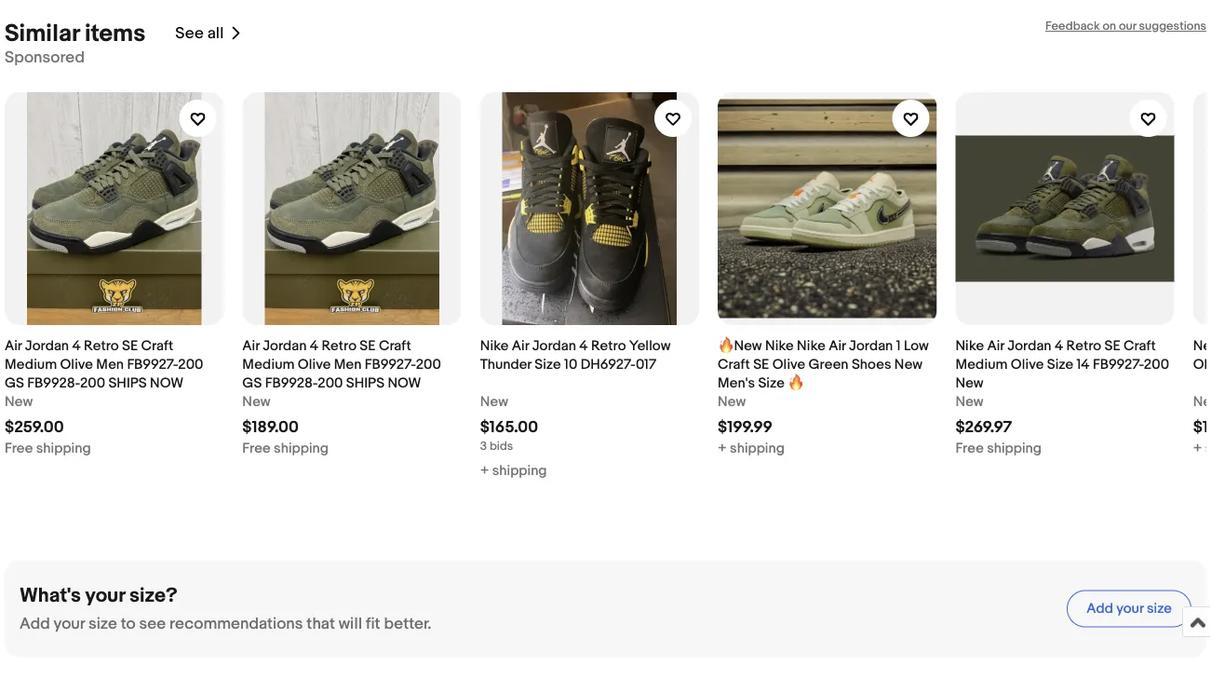 Task type: locate. For each thing, give the bounding box(es) containing it.
medium for $259.00
[[5, 356, 57, 373]]

2 fb9927- from the left
[[365, 356, 416, 373]]

200 inside the nike air jordan 4 retro se craft medium olive size 14 fb9927-200 new new $269.97 free shipping
[[1145, 356, 1170, 373]]

free inside air jordan 4 retro se craft medium olive men fb9927-200 gs fb9928-200 ships now new $189.00 free shipping
[[243, 440, 271, 456]]

0 horizontal spatial gs
[[5, 374, 24, 391]]

2 olive from the left
[[298, 356, 331, 373]]

$19
[[1194, 418, 1212, 437]]

2 horizontal spatial size
[[1048, 356, 1074, 373]]

men inside air jordan 4 retro se craft medium olive men fb9927-200 gs fb9928-200 ships now new $189.00 free shipping
[[334, 356, 362, 373]]

0 horizontal spatial +
[[480, 462, 489, 479]]

4 jordan from the left
[[850, 337, 894, 354]]

shipping down $189.00
[[274, 440, 329, 456]]

new text field up $259.00 text field
[[5, 392, 33, 411]]

olive left green
[[773, 356, 806, 373]]

0 horizontal spatial new text field
[[243, 392, 271, 411]]

2 retro from the left
[[322, 337, 357, 354]]

air up thunder
[[512, 337, 529, 354]]

dh6927-
[[581, 356, 636, 373]]

+ down 3
[[480, 462, 489, 479]]

3 retro from the left
[[591, 337, 626, 354]]

3 olive from the left
[[773, 356, 806, 373]]

olive up $189.00
[[298, 356, 331, 373]]

4
[[72, 337, 81, 354], [310, 337, 319, 354], [580, 337, 588, 354], [1055, 337, 1064, 354]]

nike right low
[[956, 337, 985, 354]]

gs up $189.00
[[243, 374, 262, 391]]

5 air from the left
[[988, 337, 1005, 354]]

medium up $259.00 text field
[[5, 356, 57, 373]]

3 air from the left
[[512, 337, 529, 354]]

1 4 from the left
[[72, 337, 81, 354]]

2 free shipping text field from the left
[[243, 439, 329, 457]]

size left 14
[[1048, 356, 1074, 373]]

🔥
[[718, 337, 731, 354], [788, 374, 801, 391]]

1 horizontal spatial add
[[1087, 601, 1114, 618]]

shipping inside 🔥 new nike nike air jordan 1 low craft se olive green shoes new men's size 🔥 new $199.99 + shipping
[[730, 440, 785, 456]]

3 new text field from the left
[[956, 392, 984, 411]]

medium up $189.00
[[243, 356, 295, 373]]

ships inside air jordan 4 retro se craft medium olive men fb9927-200 gs fb9928-200 ships now new $259.00 free shipping
[[108, 374, 147, 391]]

medium up $269.97 text field
[[956, 356, 1008, 373]]

se
[[122, 337, 138, 354], [360, 337, 376, 354], [1105, 337, 1121, 354], [754, 356, 770, 373]]

+
[[718, 440, 727, 456], [1194, 440, 1203, 456], [480, 462, 489, 479]]

1 horizontal spatial medium
[[243, 356, 295, 373]]

Free shipping text field
[[5, 439, 91, 457], [243, 439, 329, 457]]

1 horizontal spatial free shipping text field
[[243, 439, 329, 457]]

🔥 up men's
[[718, 337, 731, 354]]

1 horizontal spatial gs
[[243, 374, 262, 391]]

jordan
[[25, 337, 69, 354], [263, 337, 307, 354], [532, 337, 576, 354], [850, 337, 894, 354], [1008, 337, 1052, 354]]

1 horizontal spatial fb9927-
[[365, 356, 416, 373]]

shipping inside air jordan 4 retro se craft medium olive men fb9927-200 gs fb9928-200 ships now new $189.00 free shipping
[[274, 440, 329, 456]]

2 horizontal spatial fb9927-
[[1094, 356, 1145, 373]]

add your size
[[1087, 601, 1173, 618]]

fb9928- for $189.00
[[265, 374, 318, 391]]

new text field up $165.00 text field
[[480, 392, 509, 411]]

2 horizontal spatial new text field
[[956, 392, 984, 411]]

free down '$259.00' on the left
[[5, 440, 33, 456]]

4 inside "nike air jordan 4 retro yellow thunder size 10 dh6927-017"
[[580, 337, 588, 354]]

0 horizontal spatial size
[[88, 614, 117, 634]]

items
[[85, 20, 146, 48]]

air inside air jordan 4 retro se craft medium olive men fb9927-200 gs fb9928-200 ships now new $259.00 free shipping
[[5, 337, 22, 354]]

size?
[[130, 584, 178, 608]]

see all link
[[175, 20, 242, 48]]

air right low
[[988, 337, 1005, 354]]

1 vertical spatial 🔥
[[788, 374, 801, 391]]

see
[[139, 614, 166, 634]]

yellow
[[630, 337, 671, 354]]

0 horizontal spatial free shipping text field
[[5, 439, 91, 457]]

olive left 14
[[1011, 356, 1045, 373]]

fb9928- inside air jordan 4 retro se craft medium olive men fb9927-200 gs fb9928-200 ships now new $189.00 free shipping
[[265, 374, 318, 391]]

jordan inside the nike air jordan 4 retro se craft medium olive size 14 fb9927-200 new new $269.97 free shipping
[[1008, 337, 1052, 354]]

1 horizontal spatial 🔥
[[788, 374, 801, 391]]

fb9928- up $259.00 text field
[[27, 374, 80, 391]]

fb9927- for $259.00
[[127, 356, 178, 373]]

3 4 from the left
[[580, 337, 588, 354]]

fb9928-
[[27, 374, 80, 391], [265, 374, 318, 391]]

1 new text field from the left
[[5, 392, 33, 411]]

now
[[150, 374, 184, 391], [388, 374, 421, 391]]

feedback on our suggestions
[[1046, 20, 1207, 34]]

size right men's
[[759, 374, 785, 391]]

fb9927- inside air jordan 4 retro se craft medium olive men fb9927-200 gs fb9928-200 ships now new $189.00 free shipping
[[365, 356, 416, 373]]

1 nike from the left
[[480, 337, 509, 354]]

2 ne from the top
[[1194, 393, 1212, 410]]

2 horizontal spatial medium
[[956, 356, 1008, 373]]

free inside air jordan 4 retro se craft medium olive men fb9927-200 gs fb9928-200 ships now new $259.00 free shipping
[[5, 440, 33, 456]]

gs up $259.00 text field
[[5, 374, 24, 391]]

retro
[[84, 337, 119, 354], [322, 337, 357, 354], [591, 337, 626, 354], [1067, 337, 1102, 354]]

0 horizontal spatial 🔥
[[718, 337, 731, 354]]

1 men from the left
[[96, 356, 124, 373]]

nike up $199.99 text field
[[766, 337, 794, 354]]

air up $189.00
[[243, 337, 260, 354]]

new text field up $189.00
[[243, 392, 271, 411]]

1 horizontal spatial size
[[1148, 601, 1173, 618]]

medium inside air jordan 4 retro se craft medium olive men fb9927-200 gs fb9928-200 ships now new $189.00 free shipping
[[243, 356, 295, 373]]

3 fb9927- from the left
[[1094, 356, 1145, 373]]

0 horizontal spatial new text field
[[5, 392, 33, 411]]

now inside air jordan 4 retro se craft medium olive men fb9927-200 gs fb9928-200 ships now new $259.00 free shipping
[[150, 374, 184, 391]]

see
[[175, 24, 204, 44]]

2 fb9928- from the left
[[265, 374, 318, 391]]

2 horizontal spatial +
[[1194, 440, 1203, 456]]

size inside 🔥 new nike nike air jordan 1 low craft se olive green shoes new men's size 🔥 new $199.99 + shipping
[[759, 374, 785, 391]]

size
[[1148, 601, 1173, 618], [88, 614, 117, 634]]

shipping down "$199.99"
[[730, 440, 785, 456]]

2 air from the left
[[243, 337, 260, 354]]

size
[[535, 356, 561, 373], [1048, 356, 1074, 373], [759, 374, 785, 391]]

shipping inside the nike air jordan 4 retro se craft medium olive size 14 fb9927-200 new new $269.97 free shipping
[[988, 440, 1042, 456]]

new $165.00 3 bids + shipping
[[480, 393, 547, 479]]

add inside 'button'
[[1087, 601, 1114, 618]]

2 4 from the left
[[310, 337, 319, 354]]

New text field
[[5, 392, 33, 411], [718, 392, 746, 411], [956, 392, 984, 411]]

4 4 from the left
[[1055, 337, 1064, 354]]

1 air from the left
[[5, 337, 22, 354]]

our
[[1120, 20, 1137, 34]]

shipping down $269.97
[[988, 440, 1042, 456]]

🔥 right men's
[[788, 374, 801, 391]]

200
[[178, 356, 203, 373], [416, 356, 441, 373], [1145, 356, 1170, 373], [80, 374, 105, 391], [318, 374, 343, 391]]

1 retro from the left
[[84, 337, 119, 354]]

ships for $259.00
[[108, 374, 147, 391]]

ships
[[108, 374, 147, 391], [346, 374, 385, 391]]

2 jordan from the left
[[263, 337, 307, 354]]

men
[[96, 356, 124, 373], [334, 356, 362, 373]]

2 ships from the left
[[346, 374, 385, 391]]

2 free from the left
[[243, 440, 271, 456]]

olive inside air jordan 4 retro se craft medium olive men fb9927-200 gs fb9928-200 ships now new $259.00 free shipping
[[60, 356, 93, 373]]

fb9927- inside air jordan 4 retro se craft medium olive men fb9927-200 gs fb9928-200 ships now new $259.00 free shipping
[[127, 356, 178, 373]]

0 vertical spatial 🔥
[[718, 337, 731, 354]]

+ s text field
[[1194, 439, 1212, 457]]

size inside the nike air jordan 4 retro se craft medium olive size 14 fb9927-200 new new $269.97 free shipping
[[1048, 356, 1074, 373]]

free down $269.97 text field
[[956, 440, 984, 456]]

new text field up $269.97 text field
[[956, 392, 984, 411]]

1 jordan from the left
[[25, 337, 69, 354]]

free shipping text field down $189.00
[[243, 439, 329, 457]]

gs inside air jordan 4 retro se craft medium olive men fb9927-200 gs fb9928-200 ships now new $259.00 free shipping
[[5, 374, 24, 391]]

men inside air jordan 4 retro se craft medium olive men fb9927-200 gs fb9928-200 ships now new $259.00 free shipping
[[96, 356, 124, 373]]

new text field for $189.00
[[243, 392, 271, 411]]

air up green
[[829, 337, 846, 354]]

1 horizontal spatial size
[[759, 374, 785, 391]]

1 fb9928- from the left
[[27, 374, 80, 391]]

better.
[[384, 614, 432, 634]]

free for $259.00
[[5, 440, 33, 456]]

fb9927-
[[127, 356, 178, 373], [365, 356, 416, 373], [1094, 356, 1145, 373]]

new inside air jordan 4 retro se craft medium olive men fb9927-200 gs fb9928-200 ships now new $259.00 free shipping
[[5, 393, 33, 410]]

shipping
[[36, 440, 91, 456], [274, 440, 329, 456], [730, 440, 785, 456], [988, 440, 1042, 456], [492, 462, 547, 479]]

jordan inside air jordan 4 retro se craft medium olive men fb9927-200 gs fb9928-200 ships now new $189.00 free shipping
[[263, 337, 307, 354]]

new
[[734, 337, 763, 354], [895, 356, 923, 373], [956, 374, 984, 391], [5, 393, 33, 410], [243, 393, 271, 410], [480, 393, 509, 410], [718, 393, 746, 410], [956, 393, 984, 410]]

air inside air jordan 4 retro se craft medium olive men fb9927-200 gs fb9928-200 ships now new $189.00 free shipping
[[243, 337, 260, 354]]

that
[[307, 614, 335, 634]]

gs
[[5, 374, 24, 391], [243, 374, 262, 391]]

gs for $259.00
[[5, 374, 24, 391]]

1 ne from the top
[[1194, 337, 1212, 373]]

1 fb9927- from the left
[[127, 356, 178, 373]]

+ left the s on the bottom right of page
[[1194, 440, 1203, 456]]

2 new text field from the left
[[480, 392, 509, 411]]

ne up $19 text box
[[1194, 393, 1212, 410]]

1 horizontal spatial men
[[334, 356, 362, 373]]

medium
[[5, 356, 57, 373], [243, 356, 295, 373], [956, 356, 1008, 373]]

medium inside air jordan 4 retro se craft medium olive men fb9927-200 gs fb9928-200 ships now new $259.00 free shipping
[[5, 356, 57, 373]]

Sponsored text field
[[5, 48, 85, 68]]

new text field down men's
[[718, 392, 746, 411]]

fb9928- up $189.00
[[265, 374, 318, 391]]

$199.99
[[718, 418, 773, 437]]

1 horizontal spatial free
[[243, 440, 271, 456]]

ships inside air jordan 4 retro se craft medium olive men fb9927-200 gs fb9928-200 ships now new $189.00 free shipping
[[346, 374, 385, 391]]

$259.00 text field
[[5, 418, 64, 437]]

1 new text field from the left
[[243, 392, 271, 411]]

shipping down $259.00 text field
[[36, 440, 91, 456]]

now inside air jordan 4 retro se craft medium olive men fb9927-200 gs fb9928-200 ships now new $189.00 free shipping
[[388, 374, 421, 391]]

1 horizontal spatial now
[[388, 374, 421, 391]]

retro inside air jordan 4 retro se craft medium olive men fb9927-200 gs fb9928-200 ships now new $259.00 free shipping
[[84, 337, 119, 354]]

on
[[1103, 20, 1117, 34]]

add inside what's your size? add your size to see recommendations that will fit better.
[[20, 614, 50, 634]]

4 retro from the left
[[1067, 337, 1102, 354]]

1 horizontal spatial fb9928-
[[265, 374, 318, 391]]

1 horizontal spatial +
[[718, 440, 727, 456]]

New text field
[[243, 392, 271, 411], [480, 392, 509, 411]]

017
[[636, 356, 657, 373]]

0 horizontal spatial men
[[96, 356, 124, 373]]

ne
[[1194, 337, 1212, 373], [1194, 393, 1212, 410]]

0 horizontal spatial size
[[535, 356, 561, 373]]

0 vertical spatial ne
[[1194, 337, 1212, 373]]

nike air jordan 4 retro se craft medium olive size 14 fb9927-200 new new $269.97 free shipping
[[956, 337, 1170, 456]]

recommendations
[[170, 614, 303, 634]]

now for $189.00
[[388, 374, 421, 391]]

olive
[[60, 356, 93, 373], [298, 356, 331, 373], [773, 356, 806, 373], [1011, 356, 1045, 373]]

your inside add your size 'button'
[[1117, 601, 1144, 618]]

men for $189.00
[[334, 356, 362, 373]]

2 medium from the left
[[243, 356, 295, 373]]

shoes
[[852, 356, 892, 373]]

size left 10
[[535, 356, 561, 373]]

0 horizontal spatial ships
[[108, 374, 147, 391]]

0 horizontal spatial now
[[150, 374, 184, 391]]

3 medium from the left
[[956, 356, 1008, 373]]

1 horizontal spatial new text field
[[718, 392, 746, 411]]

1 horizontal spatial new text field
[[480, 392, 509, 411]]

air
[[5, 337, 22, 354], [243, 337, 260, 354], [512, 337, 529, 354], [829, 337, 846, 354], [988, 337, 1005, 354]]

0 horizontal spatial free
[[5, 440, 33, 456]]

1 free shipping text field from the left
[[5, 439, 91, 457]]

fb9928- inside air jordan 4 retro se craft medium olive men fb9927-200 gs fb9928-200 ships now new $259.00 free shipping
[[27, 374, 80, 391]]

1 vertical spatial ne
[[1194, 393, 1212, 410]]

2 new text field from the left
[[718, 392, 746, 411]]

1 now from the left
[[150, 374, 184, 391]]

new inside air jordan 4 retro se craft medium olive men fb9927-200 gs fb9928-200 ships now new $189.00 free shipping
[[243, 393, 271, 410]]

🔥 new nike nike air jordan 1 low craft se olive green shoes new men's size 🔥 new $199.99 + shipping
[[718, 337, 930, 456]]

nike inside "nike air jordan 4 retro yellow thunder size 10 dh6927-017"
[[480, 337, 509, 354]]

4 inside the nike air jordan 4 retro se craft medium olive size 14 fb9927-200 new new $269.97 free shipping
[[1055, 337, 1064, 354]]

free shipping text field down $259.00 text field
[[5, 439, 91, 457]]

1 olive from the left
[[60, 356, 93, 373]]

size inside "nike air jordan 4 retro yellow thunder size 10 dh6927-017"
[[535, 356, 561, 373]]

5 jordan from the left
[[1008, 337, 1052, 354]]

3 jordan from the left
[[532, 337, 576, 354]]

free down $189.00
[[243, 440, 271, 456]]

nike up thunder
[[480, 337, 509, 354]]

free
[[5, 440, 33, 456], [243, 440, 271, 456], [956, 440, 984, 456]]

+ inside new $165.00 3 bids + shipping
[[480, 462, 489, 479]]

1 gs from the left
[[5, 374, 24, 391]]

olive up '$259.00' on the left
[[60, 356, 93, 373]]

low
[[904, 337, 930, 354]]

nike
[[480, 337, 509, 354], [766, 337, 794, 354], [797, 337, 826, 354], [956, 337, 985, 354]]

craft inside air jordan 4 retro se craft medium olive men fb9927-200 gs fb9928-200 ships now new $259.00 free shipping
[[141, 337, 174, 354]]

1 horizontal spatial ships
[[346, 374, 385, 391]]

craft inside 🔥 new nike nike air jordan 1 low craft se olive green shoes new men's size 🔥 new $199.99 + shipping
[[718, 356, 751, 373]]

air up '$259.00' on the left
[[5, 337, 22, 354]]

shipping down bids
[[492, 462, 547, 479]]

1 ships from the left
[[108, 374, 147, 391]]

2 horizontal spatial free
[[956, 440, 984, 456]]

1 medium from the left
[[5, 356, 57, 373]]

3 free from the left
[[956, 440, 984, 456]]

nike up green
[[797, 337, 826, 354]]

0 horizontal spatial add
[[20, 614, 50, 634]]

2 men from the left
[[334, 356, 362, 373]]

2 now from the left
[[388, 374, 421, 391]]

1 free from the left
[[5, 440, 33, 456]]

0 horizontal spatial fb9927-
[[127, 356, 178, 373]]

your
[[85, 584, 125, 608], [1117, 601, 1144, 618], [54, 614, 85, 634]]

4 air from the left
[[829, 337, 846, 354]]

add
[[1087, 601, 1114, 618], [20, 614, 50, 634]]

retro inside air jordan 4 retro se craft medium olive men fb9927-200 gs fb9928-200 ships now new $189.00 free shipping
[[322, 337, 357, 354]]

men for $259.00
[[96, 356, 124, 373]]

craft
[[141, 337, 174, 354], [379, 337, 411, 354], [1124, 337, 1157, 354], [718, 356, 751, 373]]

feedback on our suggestions link
[[1046, 20, 1207, 34]]

fit
[[366, 614, 381, 634]]

$19 text field
[[1194, 418, 1212, 437]]

2 gs from the left
[[243, 374, 262, 391]]

ne up ne text box
[[1194, 337, 1212, 373]]

4 nike from the left
[[956, 337, 985, 354]]

+ down "$199.99"
[[718, 440, 727, 456]]

gs inside air jordan 4 retro se craft medium olive men fb9927-200 gs fb9928-200 ships now new $189.00 free shipping
[[243, 374, 262, 391]]

4 olive from the left
[[1011, 356, 1045, 373]]

ne $19 + s
[[1194, 393, 1212, 456]]

0 horizontal spatial fb9928-
[[27, 374, 80, 391]]

0 horizontal spatial medium
[[5, 356, 57, 373]]

medium inside the nike air jordan 4 retro se craft medium olive size 14 fb9927-200 new new $269.97 free shipping
[[956, 356, 1008, 373]]



Task type: vqa. For each thing, say whether or not it's contained in the screenshot.
Free to the right
yes



Task type: describe. For each thing, give the bounding box(es) containing it.
bids
[[490, 439, 514, 453]]

fb9928- for $259.00
[[27, 374, 80, 391]]

retro inside the nike air jordan 4 retro se craft medium olive size 14 fb9927-200 new new $269.97 free shipping
[[1067, 337, 1102, 354]]

4 inside air jordan 4 retro se craft medium olive men fb9927-200 gs fb9928-200 ships now new $259.00 free shipping
[[72, 337, 81, 354]]

new text field for $269.97
[[956, 392, 984, 411]]

nike inside the nike air jordan 4 retro se craft medium olive size 14 fb9927-200 new new $269.97 free shipping
[[956, 337, 985, 354]]

+ shipping text field
[[718, 439, 785, 457]]

craft inside the nike air jordan 4 retro se craft medium olive size 14 fb9927-200 new new $269.97 free shipping
[[1124, 337, 1157, 354]]

see all
[[175, 24, 224, 44]]

free shipping text field for $189.00
[[243, 439, 329, 457]]

air inside "nike air jordan 4 retro yellow thunder size 10 dh6927-017"
[[512, 337, 529, 354]]

jordan inside "nike air jordan 4 retro yellow thunder size 10 dh6927-017"
[[532, 337, 576, 354]]

olive inside air jordan 4 retro se craft medium olive men fb9927-200 gs fb9928-200 ships now new $189.00 free shipping
[[298, 356, 331, 373]]

ships for $189.00
[[346, 374, 385, 391]]

fb9927- inside the nike air jordan 4 retro se craft medium olive size 14 fb9927-200 new new $269.97 free shipping
[[1094, 356, 1145, 373]]

Free shipping text field
[[956, 439, 1042, 457]]

jordan inside 🔥 new nike nike air jordan 1 low craft se olive green shoes new men's size 🔥 new $199.99 + shipping
[[850, 337, 894, 354]]

s
[[1206, 440, 1212, 456]]

your for size?
[[85, 584, 125, 608]]

feedback
[[1046, 20, 1101, 34]]

+ inside ne $19 + s
[[1194, 440, 1203, 456]]

se inside the nike air jordan 4 retro se craft medium olive size 14 fb9927-200 new new $269.97 free shipping
[[1105, 337, 1121, 354]]

what's your size? add your size to see recommendations that will fit better.
[[20, 584, 432, 634]]

$189.00
[[243, 418, 299, 437]]

ne for ne
[[1194, 337, 1212, 373]]

se inside 🔥 new nike nike air jordan 1 low craft se olive green shoes new men's size 🔥 new $199.99 + shipping
[[754, 356, 770, 373]]

Ne text field
[[1194, 392, 1212, 411]]

jordan inside air jordan 4 retro se craft medium olive men fb9927-200 gs fb9928-200 ships now new $259.00 free shipping
[[25, 337, 69, 354]]

nike air jordan 4 retro yellow thunder size 10 dh6927-017
[[480, 337, 671, 373]]

se inside air jordan 4 retro se craft medium olive men fb9927-200 gs fb9928-200 ships now new $259.00 free shipping
[[122, 337, 138, 354]]

$269.97 text field
[[956, 418, 1013, 437]]

your for size
[[1117, 601, 1144, 618]]

air jordan 4 retro se craft medium olive men fb9927-200 gs fb9928-200 ships now new $189.00 free shipping
[[243, 337, 441, 456]]

fb9927- for $189.00
[[365, 356, 416, 373]]

olive inside 🔥 new nike nike air jordan 1 low craft se olive green shoes new men's size 🔥 new $199.99 + shipping
[[773, 356, 806, 373]]

men's
[[718, 374, 755, 391]]

thunder
[[480, 356, 532, 373]]

free shipping text field for $259.00
[[5, 439, 91, 457]]

air inside 🔥 new nike nike air jordan 1 low craft se olive green shoes new men's size 🔥 new $199.99 + shipping
[[829, 337, 846, 354]]

1
[[897, 337, 901, 354]]

will
[[339, 614, 362, 634]]

add your size button
[[1068, 591, 1192, 628]]

ne for ne $19 + s
[[1194, 393, 1212, 410]]

shipping inside new $165.00 3 bids + shipping
[[492, 462, 547, 479]]

similar items
[[5, 20, 146, 48]]

$259.00
[[5, 418, 64, 437]]

3 bids text field
[[480, 439, 514, 453]]

14
[[1077, 356, 1090, 373]]

$189.00 text field
[[243, 418, 299, 437]]

what's
[[20, 584, 81, 608]]

$165.00 text field
[[480, 418, 538, 437]]

now for $259.00
[[150, 374, 184, 391]]

similar
[[5, 20, 79, 48]]

Add your size to see recommendations that will fit better. text field
[[20, 614, 432, 634]]

new text field for $259.00
[[5, 392, 33, 411]]

sponsored
[[5, 48, 85, 68]]

olive inside the nike air jordan 4 retro se craft medium olive size 14 fb9927-200 new new $269.97 free shipping
[[1011, 356, 1045, 373]]

size inside what's your size? add your size to see recommendations that will fit better.
[[88, 614, 117, 634]]

medium for $189.00
[[243, 356, 295, 373]]

se inside air jordan 4 retro se craft medium olive men fb9927-200 gs fb9928-200 ships now new $189.00 free shipping
[[360, 337, 376, 354]]

shipping inside air jordan 4 retro se craft medium olive men fb9927-200 gs fb9928-200 ships now new $259.00 free shipping
[[36, 440, 91, 456]]

new text field for $165.00
[[480, 392, 509, 411]]

$199.99 text field
[[718, 418, 773, 437]]

2 nike from the left
[[766, 337, 794, 354]]

4 inside air jordan 4 retro se craft medium olive men fb9927-200 gs fb9928-200 ships now new $189.00 free shipping
[[310, 337, 319, 354]]

See all text field
[[175, 24, 224, 44]]

new text field for $199.99
[[718, 392, 746, 411]]

to
[[121, 614, 136, 634]]

3
[[480, 439, 487, 453]]

all
[[207, 24, 224, 44]]

new inside new $165.00 3 bids + shipping
[[480, 393, 509, 410]]

free for $189.00
[[243, 440, 271, 456]]

air inside the nike air jordan 4 retro se craft medium olive size 14 fb9927-200 new new $269.97 free shipping
[[988, 337, 1005, 354]]

$269.97
[[956, 418, 1013, 437]]

air jordan 4 retro se craft medium olive men fb9927-200 gs fb9928-200 ships now new $259.00 free shipping
[[5, 337, 203, 456]]

size inside 'button'
[[1148, 601, 1173, 618]]

10
[[565, 356, 578, 373]]

$165.00
[[480, 418, 538, 437]]

free inside the nike air jordan 4 retro se craft medium olive size 14 fb9927-200 new new $269.97 free shipping
[[956, 440, 984, 456]]

green
[[809, 356, 849, 373]]

retro inside "nike air jordan 4 retro yellow thunder size 10 dh6927-017"
[[591, 337, 626, 354]]

craft inside air jordan 4 retro se craft medium olive men fb9927-200 gs fb9928-200 ships now new $189.00 free shipping
[[379, 337, 411, 354]]

+ inside 🔥 new nike nike air jordan 1 low craft se olive green shoes new men's size 🔥 new $199.99 + shipping
[[718, 440, 727, 456]]

gs for $189.00
[[243, 374, 262, 391]]

3 nike from the left
[[797, 337, 826, 354]]

suggestions
[[1140, 20, 1207, 34]]

+ shipping text field
[[480, 461, 547, 480]]



